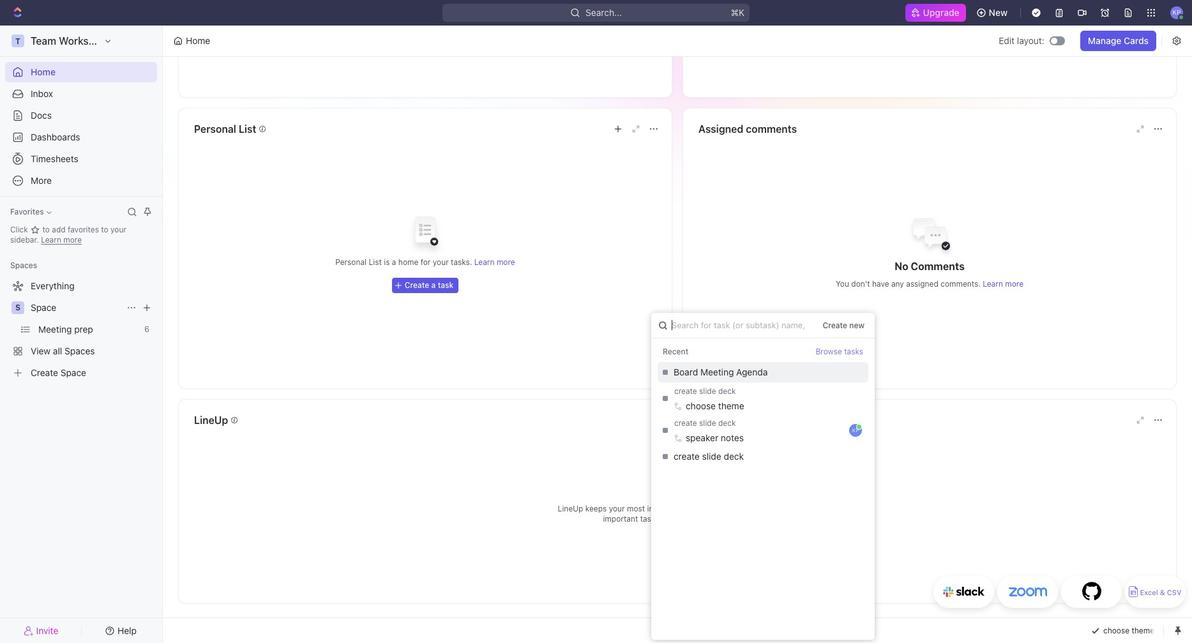 Task type: locate. For each thing, give the bounding box(es) containing it.
task inside lineup keeps your most important tasks in one list. add your most important task to get started.
[[640, 514, 656, 524]]

excel & csv
[[1140, 589, 1182, 597]]

learn right comments.
[[983, 279, 1003, 288]]

more
[[63, 235, 82, 245], [497, 257, 515, 267], [1006, 279, 1024, 288]]

0 horizontal spatial personal
[[194, 123, 236, 135]]

1 vertical spatial important
[[603, 514, 638, 524]]

deck up theme
[[719, 386, 736, 396]]

started.
[[681, 514, 709, 524]]

timesheets link
[[5, 149, 157, 169]]

0 horizontal spatial lineup
[[194, 415, 228, 426]]

1 horizontal spatial important
[[647, 504, 682, 514]]

browse tasks
[[816, 347, 864, 356]]

task left get on the right bottom of the page
[[640, 514, 656, 524]]

0 vertical spatial slide
[[699, 386, 716, 396]]

1 vertical spatial create
[[675, 418, 697, 428]]

choose theme
[[686, 400, 744, 411]]

to left get on the right bottom of the page
[[658, 514, 665, 524]]

0 vertical spatial task
[[438, 280, 454, 290]]

0 vertical spatial more
[[63, 235, 82, 245]]

to
[[43, 225, 50, 234], [101, 225, 108, 234], [658, 514, 665, 524]]

1 horizontal spatial learn
[[474, 257, 495, 267]]

lineup inside lineup keeps your most important tasks in one list. add your most important task to get started.
[[558, 504, 583, 514]]

lineup keeps your most important tasks in one list. add your most important task to get started.
[[558, 504, 797, 524]]

0 horizontal spatial list
[[239, 123, 256, 135]]

personal
[[194, 123, 236, 135], [336, 257, 367, 267]]

create
[[675, 386, 697, 396], [675, 418, 697, 428], [674, 451, 700, 462]]

2 vertical spatial slide
[[702, 451, 722, 462]]

0 vertical spatial learn
[[41, 235, 61, 245]]

layout:
[[1017, 35, 1045, 46]]

1 vertical spatial create
[[823, 320, 848, 330]]

s
[[15, 303, 20, 312]]

2 horizontal spatial learn
[[983, 279, 1003, 288]]

create a task button
[[392, 278, 459, 293]]

0 vertical spatial a
[[392, 257, 396, 267]]

1 vertical spatial a
[[432, 280, 436, 290]]

deck down notes at the bottom of page
[[724, 451, 744, 462]]

1 horizontal spatial more
[[497, 257, 515, 267]]

lineup
[[194, 415, 228, 426], [558, 504, 583, 514]]

docs
[[31, 110, 52, 121]]

a right is
[[392, 257, 396, 267]]

0 vertical spatial home
[[186, 35, 210, 46]]

0 horizontal spatial create
[[405, 280, 429, 290]]

2 horizontal spatial to
[[658, 514, 665, 524]]

create slide deck down speaker notes
[[674, 451, 744, 462]]

create down the speaker
[[674, 451, 700, 462]]

most right keeps
[[627, 504, 645, 514]]

2 vertical spatial learn more link
[[983, 279, 1024, 288]]

1 horizontal spatial personal
[[336, 257, 367, 267]]

slide up the speaker
[[699, 418, 716, 428]]

learn right tasks.
[[474, 257, 495, 267]]

more down favorites
[[63, 235, 82, 245]]

1 vertical spatial more
[[497, 257, 515, 267]]

0 vertical spatial important
[[647, 504, 682, 514]]

favorites
[[10, 207, 44, 217]]

in
[[706, 504, 712, 514]]

most right add
[[779, 504, 797, 514]]

create up the speaker
[[675, 418, 697, 428]]

1 vertical spatial deck
[[719, 418, 736, 428]]

1 vertical spatial home
[[31, 66, 56, 77]]

create left new
[[823, 320, 848, 330]]

assigned
[[907, 279, 939, 288]]

deck
[[719, 386, 736, 396], [719, 418, 736, 428], [724, 451, 744, 462]]

0 vertical spatial create
[[405, 280, 429, 290]]

one
[[714, 504, 728, 514]]

invite button
[[5, 622, 77, 640]]

slide down speaker notes
[[702, 451, 722, 462]]

1 horizontal spatial home
[[186, 35, 210, 46]]

your
[[111, 225, 126, 234], [433, 257, 449, 267], [609, 504, 625, 514], [761, 504, 777, 514]]

create inside the create new dropdown button
[[823, 320, 848, 330]]

⌘k
[[731, 7, 745, 18]]

task down tasks.
[[438, 280, 454, 290]]

learn
[[41, 235, 61, 245], [474, 257, 495, 267], [983, 279, 1003, 288]]

to right favorites
[[101, 225, 108, 234]]

&
[[1160, 589, 1166, 597]]

1 horizontal spatial task
[[640, 514, 656, 524]]

create a task
[[405, 280, 454, 290]]

lineup for lineup
[[194, 415, 228, 426]]

0 vertical spatial deck
[[719, 386, 736, 396]]

dashboards link
[[5, 127, 157, 148]]

get
[[667, 514, 679, 524]]

create down personal list is a home for your tasks. learn more
[[405, 280, 429, 290]]

to add favorites to your sidebar.
[[10, 225, 126, 245]]

upgrade
[[923, 7, 960, 18]]

your right keeps
[[609, 504, 625, 514]]

0 horizontal spatial important
[[603, 514, 638, 524]]

learn more link down add
[[41, 235, 82, 245]]

create slide deck
[[675, 386, 736, 396], [675, 418, 736, 428], [674, 451, 744, 462]]

is
[[384, 257, 390, 267]]

your right favorites
[[111, 225, 126, 234]]

1 horizontal spatial tasks
[[845, 347, 864, 356]]

personal list
[[194, 123, 256, 135]]

learn more link right tasks.
[[474, 257, 515, 267]]

to left add
[[43, 225, 50, 234]]

tasks up started.
[[685, 504, 704, 514]]

a inside button
[[432, 280, 436, 290]]

0 vertical spatial create
[[675, 386, 697, 396]]

1 vertical spatial list
[[369, 257, 382, 267]]

personal for personal list is a home for your tasks. learn more
[[336, 257, 367, 267]]

0 horizontal spatial task
[[438, 280, 454, 290]]

your right for
[[433, 257, 449, 267]]

board meeting agenda
[[674, 367, 768, 378]]

0 horizontal spatial home
[[31, 66, 56, 77]]

space link
[[31, 298, 121, 318]]

slide
[[699, 386, 716, 396], [699, 418, 716, 428], [702, 451, 722, 462]]

manage cards
[[1088, 35, 1149, 46]]

docs link
[[5, 105, 157, 126]]

kp
[[852, 427, 859, 434]]

0 vertical spatial list
[[239, 123, 256, 135]]

list for personal list is a home for your tasks. learn more
[[369, 257, 382, 267]]

important up get on the right bottom of the page
[[647, 504, 682, 514]]

create inside create a task button
[[405, 280, 429, 290]]

0 horizontal spatial most
[[627, 504, 645, 514]]

learn more link right comments.
[[983, 279, 1024, 288]]

most
[[627, 504, 645, 514], [779, 504, 797, 514]]

task
[[438, 280, 454, 290], [640, 514, 656, 524]]

1 vertical spatial task
[[640, 514, 656, 524]]

1 horizontal spatial a
[[432, 280, 436, 290]]

tasks
[[845, 347, 864, 356], [685, 504, 704, 514]]

a
[[392, 257, 396, 267], [432, 280, 436, 290]]

0 vertical spatial personal
[[194, 123, 236, 135]]

important down keeps
[[603, 514, 638, 524]]

2 vertical spatial deck
[[724, 451, 744, 462]]

learn more link for personal
[[474, 257, 515, 267]]

create down board
[[675, 386, 697, 396]]

tasks right browse
[[845, 347, 864, 356]]

1 vertical spatial learn more link
[[474, 257, 515, 267]]

more right comments.
[[1006, 279, 1024, 288]]

important
[[647, 504, 682, 514], [603, 514, 638, 524]]

more inside sidebar navigation
[[63, 235, 82, 245]]

timesheets
[[31, 153, 78, 164]]

deck up notes at the bottom of page
[[719, 418, 736, 428]]

1 vertical spatial personal
[[336, 257, 367, 267]]

0 horizontal spatial to
[[43, 225, 50, 234]]

more right tasks.
[[497, 257, 515, 267]]

search...
[[586, 7, 622, 18]]

1 vertical spatial create slide deck
[[675, 418, 736, 428]]

speaker notes
[[686, 432, 744, 443]]

create for speaker notes
[[675, 418, 697, 428]]

invite
[[36, 625, 58, 636]]

you don't have any assigned comments. learn more
[[836, 279, 1024, 288]]

list
[[239, 123, 256, 135], [369, 257, 382, 267]]

1 horizontal spatial lineup
[[558, 504, 583, 514]]

2 horizontal spatial learn more link
[[983, 279, 1024, 288]]

comments
[[746, 123, 797, 135]]

1 horizontal spatial to
[[101, 225, 108, 234]]

sidebar navigation
[[0, 26, 163, 643]]

assigned comments
[[699, 123, 797, 135]]

1 vertical spatial tasks
[[685, 504, 704, 514]]

slide up 'choose'
[[699, 386, 716, 396]]

0 vertical spatial lineup
[[194, 415, 228, 426]]

recent
[[663, 347, 689, 356]]

1 horizontal spatial list
[[369, 257, 382, 267]]

learn down add
[[41, 235, 61, 245]]

create slide deck for choose
[[675, 386, 736, 396]]

0 vertical spatial create slide deck
[[675, 386, 736, 396]]

2 horizontal spatial more
[[1006, 279, 1024, 288]]

create new button
[[818, 318, 870, 333]]

learn more link
[[41, 235, 82, 245], [474, 257, 515, 267], [983, 279, 1024, 288]]

a down personal list is a home for your tasks. learn more
[[432, 280, 436, 290]]

1 vertical spatial lineup
[[558, 504, 583, 514]]

favorites
[[68, 225, 99, 234]]

0 horizontal spatial tasks
[[685, 504, 704, 514]]

1 horizontal spatial most
[[779, 504, 797, 514]]

0 horizontal spatial learn
[[41, 235, 61, 245]]

tasks inside lineup keeps your most important tasks in one list. add your most important task to get started.
[[685, 504, 704, 514]]

0 horizontal spatial more
[[63, 235, 82, 245]]

create slide deck up 'choose'
[[675, 386, 736, 396]]

create slide deck up the speaker
[[675, 418, 736, 428]]

edit layout:
[[999, 35, 1045, 46]]

1 horizontal spatial create
[[823, 320, 848, 330]]

1 horizontal spatial learn more link
[[474, 257, 515, 267]]

create
[[405, 280, 429, 290], [823, 320, 848, 330]]

deck for notes
[[719, 418, 736, 428]]

1 vertical spatial learn
[[474, 257, 495, 267]]

1 vertical spatial slide
[[699, 418, 716, 428]]

0 horizontal spatial learn more link
[[41, 235, 82, 245]]



Task type: describe. For each thing, give the bounding box(es) containing it.
any
[[892, 279, 904, 288]]

upgrade link
[[905, 4, 966, 22]]

slide for speaker
[[699, 418, 716, 428]]

csv
[[1167, 589, 1182, 597]]

tasks.
[[451, 257, 472, 267]]

your right add
[[761, 504, 777, 514]]

cards
[[1124, 35, 1149, 46]]

board
[[674, 367, 698, 378]]

new
[[989, 7, 1008, 18]]

choose
[[686, 400, 716, 411]]

favorites button
[[5, 204, 57, 220]]

comments
[[911, 260, 965, 272]]

no
[[895, 260, 909, 272]]

assigned
[[699, 123, 744, 135]]

create for create new
[[823, 320, 848, 330]]

keeps
[[586, 504, 607, 514]]

add
[[52, 225, 66, 234]]

speaker
[[686, 432, 719, 443]]

you
[[836, 279, 849, 288]]

new
[[850, 320, 865, 330]]

comments.
[[941, 279, 981, 288]]

home inside sidebar navigation
[[31, 66, 56, 77]]

excel
[[1140, 589, 1158, 597]]

learn more link for you
[[983, 279, 1024, 288]]

lineup for lineup keeps your most important tasks in one list. add your most important task to get started.
[[558, 504, 583, 514]]

create new
[[823, 320, 865, 330]]

0 vertical spatial tasks
[[845, 347, 864, 356]]

0 vertical spatial learn more link
[[41, 235, 82, 245]]

theme
[[718, 400, 744, 411]]

browse
[[816, 347, 842, 356]]

inbox link
[[5, 84, 157, 104]]

2 most from the left
[[779, 504, 797, 514]]

learn more
[[41, 235, 82, 245]]

slide for choose
[[699, 386, 716, 396]]

deck for theme
[[719, 386, 736, 396]]

excel & csv link
[[1125, 576, 1186, 608]]

manage
[[1088, 35, 1122, 46]]

2 vertical spatial more
[[1006, 279, 1024, 288]]

2 vertical spatial create slide deck
[[674, 451, 744, 462]]

dashboards
[[31, 132, 80, 142]]

create for choose theme
[[675, 386, 697, 396]]

edit
[[999, 35, 1015, 46]]

list.
[[730, 504, 743, 514]]

task inside button
[[438, 280, 454, 290]]

home link
[[5, 62, 157, 82]]

spaces
[[10, 261, 37, 270]]

create slide deck for speaker
[[675, 418, 736, 428]]

for
[[421, 257, 431, 267]]

new button
[[971, 3, 1016, 23]]

manage cards button
[[1081, 31, 1157, 51]]

to inside lineup keeps your most important tasks in one list. add your most important task to get started.
[[658, 514, 665, 524]]

list for personal list
[[239, 123, 256, 135]]

0 horizontal spatial a
[[392, 257, 396, 267]]

sidebar.
[[10, 235, 39, 245]]

add
[[745, 504, 759, 514]]

Search for task (or subtask) name, ID, or URL text field
[[652, 313, 818, 338]]

notes
[[721, 432, 744, 443]]

2 vertical spatial learn
[[983, 279, 1003, 288]]

2 vertical spatial create
[[674, 451, 700, 462]]

agenda
[[737, 367, 768, 378]]

don't
[[852, 279, 870, 288]]

personal list is a home for your tasks. learn more
[[336, 257, 515, 267]]

inbox
[[31, 88, 53, 99]]

your inside to add favorites to your sidebar.
[[111, 225, 126, 234]]

have
[[873, 279, 890, 288]]

no comments
[[895, 260, 965, 272]]

create for create a task
[[405, 280, 429, 290]]

meeting
[[701, 367, 734, 378]]

home
[[398, 257, 419, 267]]

space
[[31, 302, 56, 313]]

1 most from the left
[[627, 504, 645, 514]]

click
[[10, 225, 30, 234]]

learn inside sidebar navigation
[[41, 235, 61, 245]]

personal for personal list
[[194, 123, 236, 135]]

space, , element
[[11, 301, 24, 314]]

invite user image
[[23, 625, 34, 637]]



Task type: vqa. For each thing, say whether or not it's contained in the screenshot.
User Group image
no



